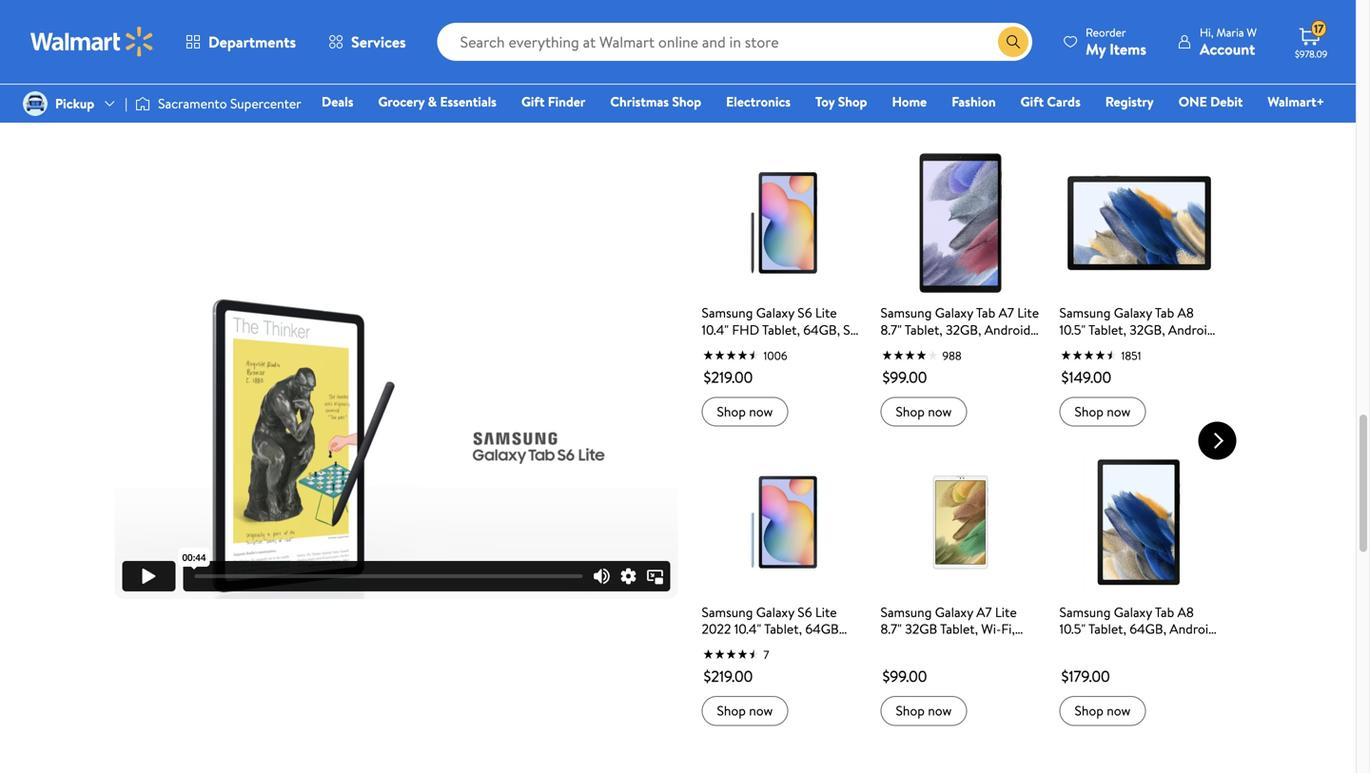 Task type: locate. For each thing, give the bounding box(es) containing it.
shop right 'toy'
[[838, 92, 867, 111]]

gift inside the gift finder link
[[521, 92, 545, 111]]

gift left finder
[[521, 92, 545, 111]]

finder
[[548, 92, 585, 111]]

 image
[[23, 91, 48, 116]]

christmas
[[610, 92, 669, 111]]

gift cards link
[[1012, 91, 1089, 112]]

2 gift from the left
[[1021, 92, 1044, 111]]

0 horizontal spatial shop
[[672, 92, 701, 111]]

&
[[428, 92, 437, 111]]

walmart+
[[1268, 92, 1324, 111]]

$978.09
[[1295, 48, 1327, 60]]

0 horizontal spatial gift
[[521, 92, 545, 111]]

1 horizontal spatial gift
[[1021, 92, 1044, 111]]

1 horizontal spatial shop
[[838, 92, 867, 111]]

my
[[1086, 39, 1106, 59]]

gift for gift cards
[[1021, 92, 1044, 111]]

walmart image
[[30, 27, 154, 57]]

fashion
[[952, 92, 996, 111]]

gift inside gift cards link
[[1021, 92, 1044, 111]]

w
[[1247, 24, 1257, 40]]

gift
[[521, 92, 545, 111], [1021, 92, 1044, 111]]

departments
[[208, 31, 296, 52]]

christmas shop
[[610, 92, 701, 111]]

2 shop from the left
[[838, 92, 867, 111]]

gift left the cards
[[1021, 92, 1044, 111]]

departments button
[[169, 19, 312, 65]]

registry link
[[1097, 91, 1162, 112]]

1 shop from the left
[[672, 92, 701, 111]]

gift finder
[[521, 92, 585, 111]]

deals link
[[313, 91, 362, 112]]

1 gift from the left
[[521, 92, 545, 111]]

shop right the christmas
[[672, 92, 701, 111]]

shop
[[672, 92, 701, 111], [838, 92, 867, 111]]

 image
[[135, 94, 150, 113]]

shop for christmas shop
[[672, 92, 701, 111]]

sacramento
[[158, 94, 227, 113]]

electronics
[[726, 92, 791, 111]]

hi,
[[1200, 24, 1214, 40]]

services
[[351, 31, 406, 52]]

christmas shop link
[[602, 91, 710, 112]]

items
[[1110, 39, 1146, 59]]

toy
[[815, 92, 835, 111]]



Task type: vqa. For each thing, say whether or not it's contained in the screenshot.
Debit
yes



Task type: describe. For each thing, give the bounding box(es) containing it.
|
[[125, 94, 128, 113]]

search icon image
[[1006, 34, 1021, 49]]

grocery & essentials link
[[370, 91, 505, 112]]

supercenter
[[230, 94, 301, 113]]

gift finder link
[[513, 91, 594, 112]]

grocery & essentials
[[378, 92, 497, 111]]

services button
[[312, 19, 422, 65]]

reorder
[[1086, 24, 1126, 40]]

pickup
[[55, 94, 94, 113]]

17
[[1314, 21, 1324, 37]]

one
[[1179, 92, 1207, 111]]

shop for toy shop
[[838, 92, 867, 111]]

electronics link
[[718, 91, 799, 112]]

maria
[[1216, 24, 1244, 40]]

Walmart Site-Wide search field
[[437, 23, 1032, 61]]

home
[[892, 92, 927, 111]]

deals
[[322, 92, 353, 111]]

Search search field
[[437, 23, 1032, 61]]

walmart+ link
[[1259, 91, 1333, 112]]

debit
[[1210, 92, 1243, 111]]

toy shop link
[[807, 91, 876, 112]]

grocery
[[378, 92, 425, 111]]

home link
[[883, 91, 935, 112]]

fashion link
[[943, 91, 1004, 112]]

cards
[[1047, 92, 1081, 111]]

reorder my items
[[1086, 24, 1146, 59]]

one debit link
[[1170, 91, 1252, 112]]

one debit
[[1179, 92, 1243, 111]]

account
[[1200, 39, 1255, 59]]

registry
[[1105, 92, 1154, 111]]

gift for gift finder
[[521, 92, 545, 111]]

gift cards
[[1021, 92, 1081, 111]]

toy shop
[[815, 92, 867, 111]]

sacramento supercenter
[[158, 94, 301, 113]]

essentials
[[440, 92, 497, 111]]

hi, maria w account
[[1200, 24, 1257, 59]]



